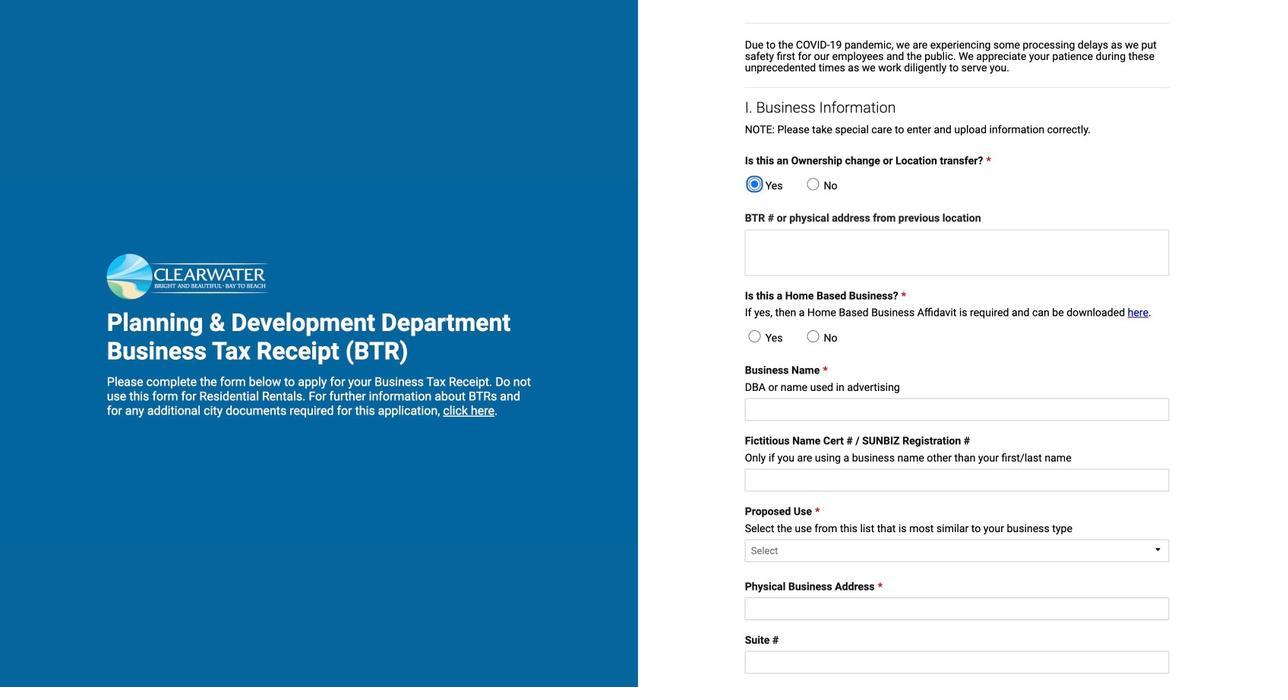 Task type: locate. For each thing, give the bounding box(es) containing it.
Yes radio
[[749, 178, 761, 190]]

no radio right yes radio
[[807, 178, 820, 190]]

1 vertical spatial no radio
[[807, 331, 820, 343]]

application
[[745, 506, 1170, 567]]

Yes radio
[[749, 331, 761, 343]]

0 vertical spatial no radio
[[807, 178, 820, 190]]

no radio right yes option
[[807, 331, 820, 343]]

2 no radio from the top
[[807, 331, 820, 343]]

None field
[[745, 399, 1170, 422], [745, 469, 1170, 492], [745, 598, 1170, 621], [745, 652, 1170, 675], [745, 399, 1170, 422], [745, 469, 1170, 492], [745, 598, 1170, 621], [745, 652, 1170, 675]]

no radio for yes radio
[[807, 178, 820, 190]]

1 no radio from the top
[[807, 178, 820, 190]]

No radio
[[807, 178, 820, 190], [807, 331, 820, 343]]

logo image
[[107, 254, 289, 300]]

no radio for yes option
[[807, 331, 820, 343]]

None text field
[[745, 230, 1170, 276]]



Task type: vqa. For each thing, say whether or not it's contained in the screenshot.
No radio's Yes radio
no



